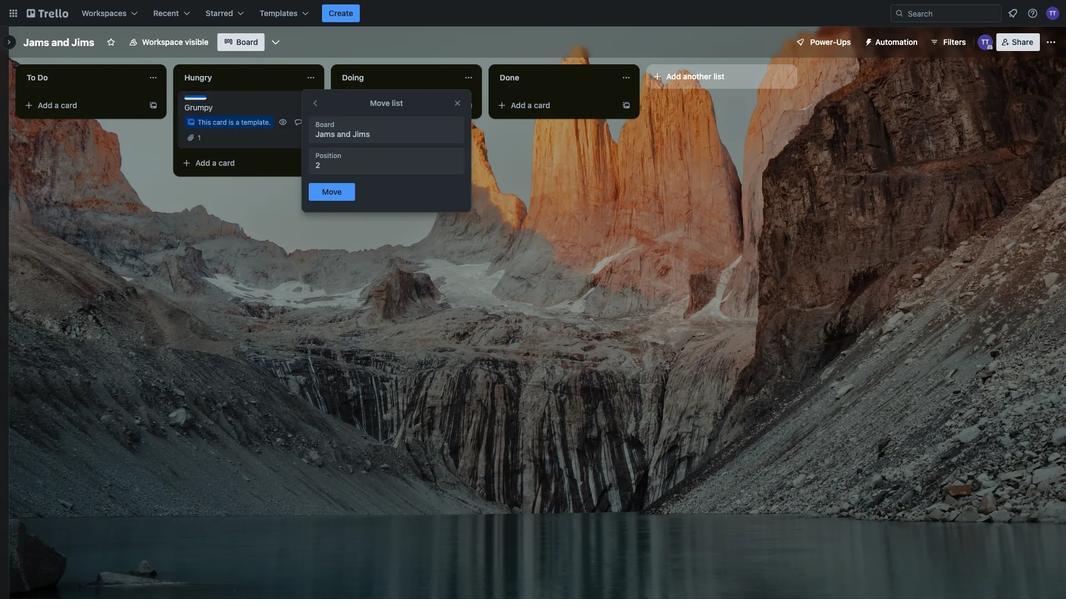 Task type: locate. For each thing, give the bounding box(es) containing it.
0 horizontal spatial jims
[[72, 36, 94, 48]]

1 horizontal spatial and
[[337, 130, 351, 139]]

0 horizontal spatial jams
[[23, 36, 49, 48]]

0 vertical spatial board
[[236, 37, 258, 47]]

template.
[[241, 118, 271, 126]]

2 horizontal spatial create from template… image
[[464, 101, 473, 110]]

card
[[61, 101, 77, 110], [376, 101, 393, 110], [534, 101, 550, 110], [213, 118, 227, 126], [219, 159, 235, 168]]

1 vertical spatial jams
[[315, 130, 335, 139]]

jams inside the board jams and jims
[[315, 130, 335, 139]]

add a card button down done text box
[[493, 97, 618, 114]]

add a card for done
[[511, 101, 550, 110]]

0 vertical spatial list
[[714, 72, 725, 81]]

power-ups
[[810, 37, 851, 47]]

done
[[500, 73, 519, 82]]

0 vertical spatial jams
[[23, 36, 49, 48]]

0 notifications image
[[1006, 7, 1020, 20]]

move
[[370, 99, 390, 108]]

a down to do text box
[[54, 101, 59, 110]]

and down the back to home image
[[51, 36, 69, 48]]

1 vertical spatial board
[[315, 121, 334, 128]]

create from template… image for doing
[[464, 101, 473, 110]]

a down this card is a template.
[[212, 159, 217, 168]]

primary element
[[0, 0, 1066, 27]]

terry turtle (terryturtle) image right filters
[[978, 34, 993, 50]]

Board name text field
[[18, 33, 100, 51]]

add a card down do
[[38, 101, 77, 110]]

card down done text box
[[534, 101, 550, 110]]

hungry
[[184, 73, 212, 82]]

Done text field
[[493, 69, 615, 87]]

0 vertical spatial terry turtle (terryturtle) image
[[1046, 7, 1060, 20]]

add a card button for doing
[[335, 97, 460, 114]]

list inside button
[[714, 72, 725, 81]]

add
[[666, 72, 681, 81], [38, 101, 52, 110], [353, 101, 368, 110], [511, 101, 526, 110], [195, 159, 210, 168]]

position 2
[[315, 152, 341, 170]]

customize views image
[[270, 37, 281, 48]]

1 vertical spatial and
[[337, 130, 351, 139]]

a for hungry
[[212, 159, 217, 168]]

board up position
[[315, 121, 334, 128]]

templates
[[260, 9, 298, 18]]

is
[[229, 118, 234, 126]]

add a card down the this
[[195, 159, 235, 168]]

card left is
[[213, 118, 227, 126]]

card for done
[[534, 101, 550, 110]]

and
[[51, 36, 69, 48], [337, 130, 351, 139]]

jims inside the board jams and jims
[[353, 130, 370, 139]]

1 vertical spatial list
[[392, 99, 403, 108]]

1 vertical spatial terry turtle (terryturtle) image
[[978, 34, 993, 50]]

add down done
[[511, 101, 526, 110]]

terry turtle (terryturtle) image
[[1046, 7, 1060, 20], [978, 34, 993, 50]]

add a card button for to do
[[20, 97, 144, 114]]

1
[[305, 118, 308, 126], [198, 134, 201, 142]]

filters
[[943, 37, 966, 47]]

add a card button
[[20, 97, 144, 114], [335, 97, 460, 114], [493, 97, 618, 114], [178, 154, 302, 172]]

and inside the board jams and jims
[[337, 130, 351, 139]]

Search field
[[904, 5, 1001, 22]]

recent
[[153, 9, 179, 18]]

board
[[236, 37, 258, 47], [315, 121, 334, 128]]

doing
[[342, 73, 364, 82]]

card down to do text box
[[61, 101, 77, 110]]

1 vertical spatial jims
[[353, 130, 370, 139]]

workspace visible button
[[122, 33, 215, 51]]

a
[[54, 101, 59, 110], [370, 101, 374, 110], [528, 101, 532, 110], [236, 118, 239, 126], [212, 159, 217, 168]]

1 horizontal spatial 1
[[305, 118, 308, 126]]

board left the customize views 'icon'
[[236, 37, 258, 47]]

show menu image
[[1046, 37, 1057, 48]]

power-ups button
[[788, 33, 858, 51]]

1 horizontal spatial board
[[315, 121, 334, 128]]

jams down the back to home image
[[23, 36, 49, 48]]

0 vertical spatial and
[[51, 36, 69, 48]]

add a card button down doing "text field"
[[335, 97, 460, 114]]

list right another
[[714, 72, 725, 81]]

workspace visible
[[142, 37, 209, 47]]

0 horizontal spatial create from template… image
[[149, 101, 158, 110]]

recent button
[[147, 4, 197, 22]]

templates button
[[253, 4, 315, 22]]

list right move
[[392, 99, 403, 108]]

1 horizontal spatial jams
[[315, 130, 335, 139]]

move list
[[370, 99, 403, 108]]

terry turtle (terryturtle) image right "open information menu" image
[[1046, 7, 1060, 20]]

create from template… image
[[149, 101, 158, 110], [464, 101, 473, 110], [307, 159, 315, 168]]

position
[[315, 152, 341, 159]]

0 vertical spatial jims
[[72, 36, 94, 48]]

list
[[714, 72, 725, 81], [392, 99, 403, 108]]

jims
[[72, 36, 94, 48], [353, 130, 370, 139]]

and inside text box
[[51, 36, 69, 48]]

add for done
[[511, 101, 526, 110]]

1 left the board jams and jims
[[305, 118, 308, 126]]

jams
[[23, 36, 49, 48], [315, 130, 335, 139]]

0 horizontal spatial 1
[[198, 134, 201, 142]]

add a card down doing
[[353, 101, 393, 110]]

add a card for hungry
[[195, 159, 235, 168]]

add down do
[[38, 101, 52, 110]]

jams up position
[[315, 130, 335, 139]]

starred button
[[199, 4, 251, 22]]

add a card down done
[[511, 101, 550, 110]]

and up position
[[337, 130, 351, 139]]

open information menu image
[[1027, 8, 1039, 19]]

add a card button down this card is a template.
[[178, 154, 302, 172]]

sm image
[[860, 33, 876, 49]]

automation
[[876, 37, 918, 47]]

another
[[683, 72, 712, 81]]

add a card
[[38, 101, 77, 110], [353, 101, 393, 110], [511, 101, 550, 110], [195, 159, 235, 168]]

create button
[[322, 4, 360, 22]]

None submit
[[309, 183, 355, 201]]

add inside add another list button
[[666, 72, 681, 81]]

a down done text box
[[528, 101, 532, 110]]

card down is
[[219, 159, 235, 168]]

jams inside jams and jims text box
[[23, 36, 49, 48]]

to do
[[27, 73, 48, 82]]

ups
[[837, 37, 851, 47]]

add left another
[[666, 72, 681, 81]]

1 down the this
[[198, 134, 201, 142]]

1 vertical spatial 1
[[198, 134, 201, 142]]

add down the this
[[195, 159, 210, 168]]

add a card button down to do text box
[[20, 97, 144, 114]]

1 horizontal spatial list
[[714, 72, 725, 81]]

0 horizontal spatial board
[[236, 37, 258, 47]]

0 horizontal spatial terry turtle (terryturtle) image
[[978, 34, 993, 50]]

this card is a template.
[[198, 118, 271, 126]]

1 horizontal spatial jims
[[353, 130, 370, 139]]

1 horizontal spatial terry turtle (terryturtle) image
[[1046, 7, 1060, 20]]

0 horizontal spatial and
[[51, 36, 69, 48]]

color: blue, title: none image
[[184, 96, 207, 100]]

2
[[315, 161, 320, 170]]

0 horizontal spatial list
[[392, 99, 403, 108]]

create from template… image for hungry
[[307, 159, 315, 168]]

1 horizontal spatial create from template… image
[[307, 159, 315, 168]]

board inside the board jams and jims
[[315, 121, 334, 128]]



Task type: describe. For each thing, give the bounding box(es) containing it.
star or unstar board image
[[107, 38, 115, 47]]

add for hungry
[[195, 159, 210, 168]]

Hungry text field
[[178, 69, 300, 87]]

workspaces
[[82, 9, 127, 18]]

this
[[198, 118, 211, 126]]

board jams and jims
[[315, 121, 370, 139]]

workspace
[[142, 37, 183, 47]]

create from template… image
[[622, 101, 631, 110]]

create from template… image for to do
[[149, 101, 158, 110]]

to
[[27, 73, 36, 82]]

jams and jims
[[23, 36, 94, 48]]

workspaces button
[[75, 4, 144, 22]]

grumpy
[[184, 103, 213, 112]]

add another list button
[[646, 64, 798, 89]]

grumpy link
[[184, 102, 313, 113]]

this member is an admin of this board. image
[[988, 45, 993, 50]]

create
[[329, 9, 353, 18]]

automation button
[[860, 33, 925, 51]]

a for to do
[[54, 101, 59, 110]]

board for board jams and jims
[[315, 121, 334, 128]]

back to home image
[[27, 4, 68, 22]]

board for board
[[236, 37, 258, 47]]

switch to… image
[[8, 8, 19, 19]]

add a card button for done
[[493, 97, 618, 114]]

power-
[[810, 37, 837, 47]]

board link
[[217, 33, 265, 51]]

a right is
[[236, 118, 239, 126]]

0 vertical spatial 1
[[305, 118, 308, 126]]

card down doing "text field"
[[376, 101, 393, 110]]

add another list
[[666, 72, 725, 81]]

card for hungry
[[219, 159, 235, 168]]

add for to do
[[38, 101, 52, 110]]

search image
[[895, 9, 904, 18]]

a for done
[[528, 101, 532, 110]]

Doing text field
[[335, 69, 458, 87]]

filters button
[[927, 33, 970, 51]]

share
[[1012, 37, 1034, 47]]

starred
[[206, 9, 233, 18]]

add left move
[[353, 101, 368, 110]]

share button
[[997, 33, 1040, 51]]

card for to do
[[61, 101, 77, 110]]

a down doing "text field"
[[370, 101, 374, 110]]

do
[[38, 73, 48, 82]]

jims inside text box
[[72, 36, 94, 48]]

add a card for to do
[[38, 101, 77, 110]]

visible
[[185, 37, 209, 47]]

add a card button for hungry
[[178, 154, 302, 172]]

To Do text field
[[20, 69, 142, 87]]



Task type: vqa. For each thing, say whether or not it's contained in the screenshot.
Board to the top
yes



